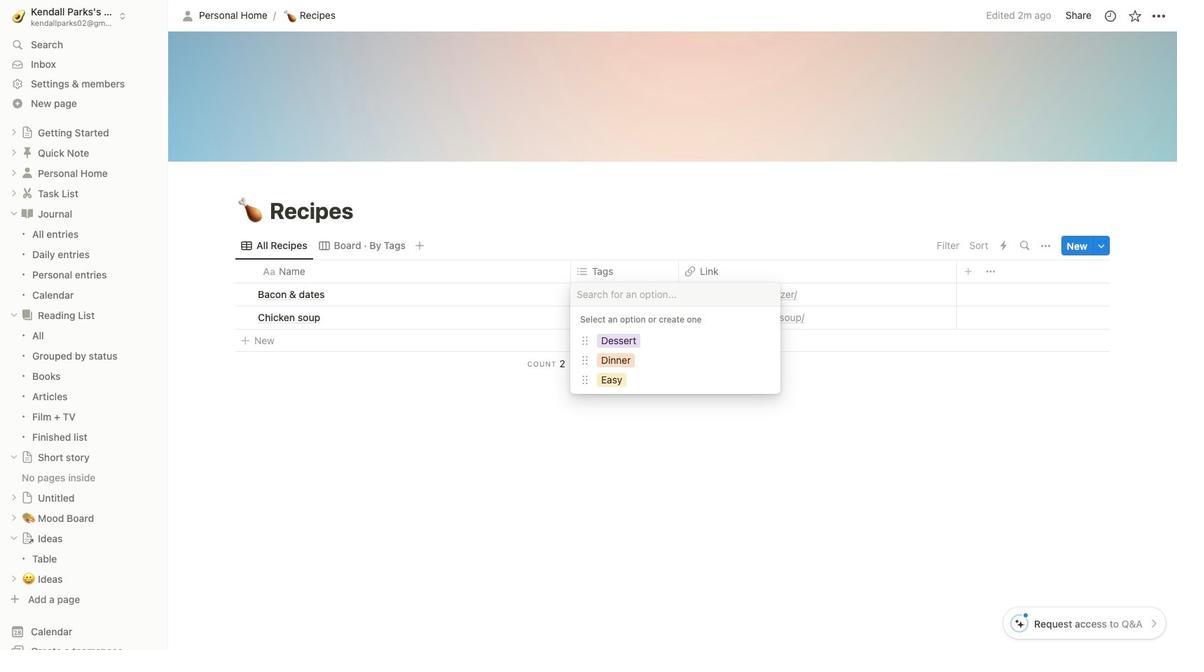 Task type: describe. For each thing, give the bounding box(es) containing it.
create and view automations image
[[1001, 241, 1007, 251]]

Search for an option... text field
[[577, 289, 770, 301]]

2 group from the top
[[0, 326, 168, 448]]

updates image
[[1103, 9, 1117, 23]]

favorite image
[[1128, 9, 1142, 23]]



Task type: vqa. For each thing, say whether or not it's contained in the screenshot.
1st group from the top of the page
yes



Task type: locate. For each thing, give the bounding box(es) containing it.
1 tab from the left
[[235, 236, 313, 256]]

🥑 image
[[12, 7, 25, 25]]

0 horizontal spatial 🍗 image
[[238, 195, 263, 228]]

tab
[[235, 236, 313, 256], [313, 236, 411, 256]]

change page icon image
[[20, 207, 34, 221], [20, 308, 34, 322], [21, 451, 34, 464], [21, 533, 34, 545]]

tab list
[[235, 232, 933, 260]]

1 vertical spatial 🍗 image
[[238, 195, 263, 228]]

1 vertical spatial group
[[0, 326, 168, 448]]

0 vertical spatial group
[[0, 224, 168, 305]]

1 group from the top
[[0, 224, 168, 305]]

2 tab from the left
[[313, 236, 411, 256]]

1 horizontal spatial 🍗 image
[[284, 7, 296, 23]]

group
[[0, 224, 168, 305], [0, 326, 168, 448]]

0 vertical spatial 🍗 image
[[284, 7, 296, 23]]

🍗 image
[[284, 7, 296, 23], [238, 195, 263, 228]]



